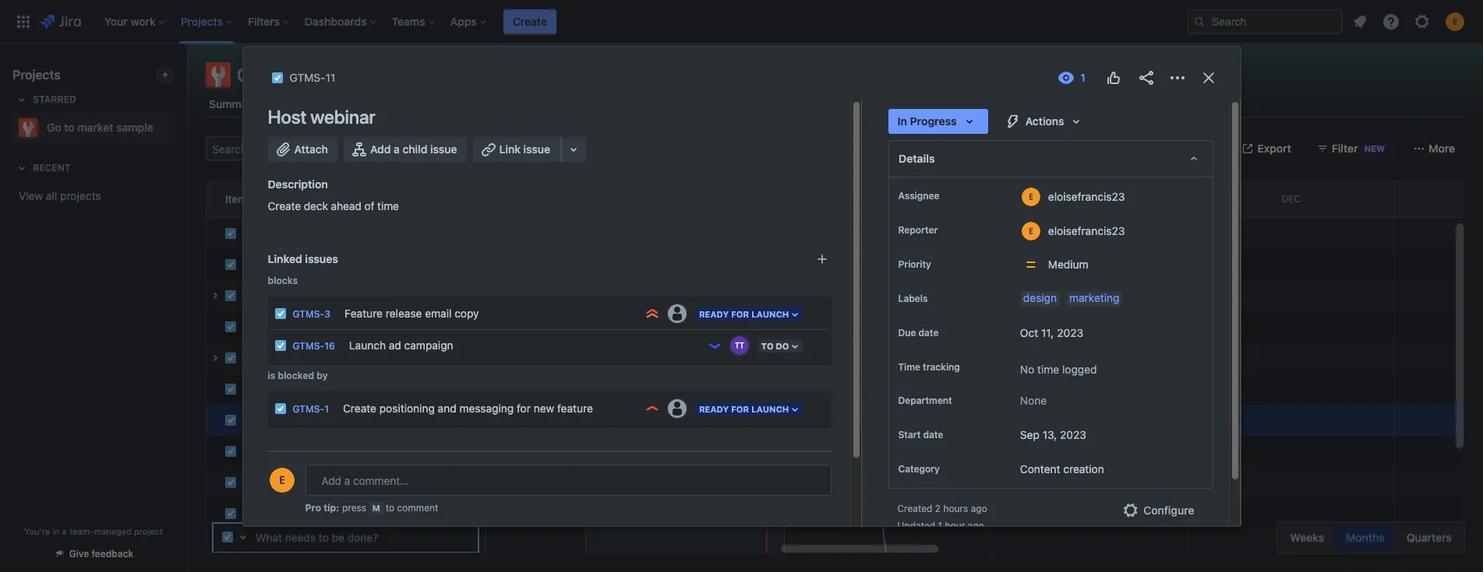 Task type: describe. For each thing, give the bounding box(es) containing it.
issue type: task image for create positioning and messaging for new feature
[[274, 403, 286, 416]]

gtms-15 link
[[243, 539, 292, 552]]

1 horizontal spatial sample
[[347, 64, 408, 86]]

1 vertical spatial to
[[64, 121, 75, 134]]

0 vertical spatial gtms-3
[[243, 289, 287, 302]]

host webinar inside host webinar dialog
[[268, 106, 375, 128]]

to do
[[762, 341, 789, 352]]

log
[[495, 483, 511, 496]]

first
[[786, 483, 806, 496]]

a inside add a child issue button
[[394, 143, 400, 156]]

1 vertical spatial webinar
[[329, 414, 369, 427]]

2 for gtms-
[[280, 258, 286, 271]]

kickoff
[[417, 320, 451, 334]]

today
[[1116, 142, 1147, 155]]

marketing
[[364, 320, 414, 334]]

1 for 'gtms-1' link inside gtms-1 button
[[280, 227, 285, 240]]

1 vertical spatial ago
[[968, 521, 984, 533]]

1 horizontal spatial feedback
[[446, 539, 493, 552]]

ahead
[[331, 200, 362, 213]]

1 vertical spatial go
[[47, 121, 61, 134]]

design
[[1024, 292, 1057, 305]]

1 vertical spatial time
[[1038, 363, 1060, 377]]

project
[[134, 527, 163, 537]]

ready for launch button for create positioning and messaging for new feature
[[694, 401, 804, 418]]

0 horizontal spatial terry turtle image
[[387, 136, 412, 161]]

ready for launch for create positioning and messaging for new feature
[[699, 405, 789, 415]]

link issue button
[[473, 137, 561, 162]]

conduct
[[304, 539, 347, 552]]

of
[[364, 200, 375, 213]]

6
[[280, 320, 287, 334]]

create for create deck ahead of time
[[268, 200, 301, 213]]

0 horizontal spatial time
[[377, 200, 399, 213]]

guides
[[383, 476, 417, 490]]

gtms-15
[[243, 539, 292, 552]]

link web pages and more image
[[564, 140, 583, 159]]

gtms-2 link
[[243, 258, 286, 271]]

pro
[[305, 503, 321, 515]]

gtms-14
[[243, 508, 292, 521]]

0 vertical spatial feature release email copy
[[299, 289, 434, 302]]

copy link to issue image
[[332, 71, 345, 83]]

calendar link
[[360, 90, 413, 118]]

in progress button
[[888, 109, 988, 134]]

0 vertical spatial copy
[[409, 289, 434, 302]]

deck
[[304, 200, 328, 213]]

12
[[280, 445, 291, 458]]

start date
[[898, 430, 943, 442]]

interviews
[[375, 539, 426, 552]]

vote options: no one has voted for this issue yet. image
[[1104, 69, 1123, 87]]

creation
[[1064, 463, 1105, 477]]

1 vertical spatial 11
[[280, 414, 290, 427]]

time
[[898, 362, 921, 373]]

user
[[350, 539, 372, 552]]

add a child issue
[[370, 143, 457, 156]]

launch ad campaign link
[[343, 331, 701, 362]]

gtms-1 inside host webinar dialog
[[293, 404, 329, 416]]

0 vertical spatial email
[[380, 289, 406, 302]]

Add a comment… field
[[305, 465, 831, 497]]

weeks button
[[1281, 526, 1334, 551]]

11 inside gtms-11 link
[[326, 71, 335, 84]]

to inside host webinar dialog
[[386, 503, 395, 515]]

ready for feature release email copy
[[699, 309, 729, 320]]

task image for gtms-12
[[225, 446, 237, 458]]

ready for launch button for feature release email copy
[[694, 306, 804, 323]]

managed
[[94, 527, 132, 537]]

host inside dialog
[[268, 106, 307, 128]]

2 for created
[[935, 504, 941, 516]]

show child issues image
[[206, 349, 225, 368]]

get
[[299, 258, 317, 271]]

task image for gtms-11
[[225, 415, 237, 427]]

attach
[[294, 143, 328, 156]]

blocks
[[268, 275, 298, 287]]

webinar inside host webinar dialog
[[310, 106, 375, 128]]

support
[[344, 445, 383, 458]]

create for create product guides
[[304, 476, 338, 490]]

1 horizontal spatial to
[[265, 64, 282, 86]]

share image
[[1137, 69, 1156, 87]]

launch for create positioning and messaging for new feature
[[752, 405, 789, 415]]

due date
[[898, 327, 939, 339]]

in
[[898, 115, 907, 128]]

gtms-6 link
[[243, 320, 287, 334]]

oldest
[[749, 483, 783, 496]]

labels pin to top. only you can see pinned fields. image
[[931, 293, 944, 306]]

issue inside button
[[524, 143, 550, 156]]

summary
[[209, 97, 258, 111]]

0 vertical spatial market
[[286, 64, 343, 86]]

comment
[[397, 503, 438, 515]]

sep 13, 2023
[[1020, 429, 1087, 442]]

11,
[[1042, 327, 1054, 340]]

Search timeline text field
[[207, 138, 326, 160]]

history
[[413, 483, 450, 496]]

actions image
[[1168, 69, 1187, 87]]

show child issues image
[[206, 287, 225, 306]]

child
[[403, 143, 428, 156]]

you're in a team-managed project
[[24, 527, 163, 537]]

created 2 hours ago updated 1 hour ago
[[898, 504, 988, 533]]

category
[[898, 464, 940, 476]]

task image for gtms-15
[[225, 539, 237, 552]]

host webinar dialog
[[243, 47, 1241, 573]]

comments
[[341, 483, 397, 496]]

content
[[1020, 463, 1061, 477]]

0 vertical spatial feature
[[299, 289, 337, 302]]

priority: highest image
[[645, 306, 660, 322]]

1 vertical spatial and
[[424, 383, 443, 396]]

items
[[225, 192, 253, 205]]

copy inside host webinar dialog
[[455, 307, 479, 320]]

summary link
[[206, 90, 261, 118]]

quarters
[[1407, 532, 1452, 545]]

create positioning and messaging for new feature link
[[337, 394, 638, 425]]

create deck ahead of time
[[268, 200, 399, 213]]

eloisefrancis23 image
[[366, 136, 391, 161]]

0 vertical spatial release
[[340, 289, 377, 302]]

primary element
[[9, 0, 1187, 43]]

product
[[341, 476, 380, 490]]

0 vertical spatial positioning
[[387, 258, 442, 271]]

gtms-14 link
[[243, 508, 292, 521]]

is
[[268, 370, 275, 382]]

profile image of eloisefrancis23 image
[[269, 469, 294, 493]]

1 vertical spatial market
[[77, 121, 113, 134]]

sample inside go to market sample link
[[116, 121, 153, 134]]

in
[[53, 527, 60, 537]]

show:
[[268, 483, 299, 496]]

search image
[[1194, 15, 1206, 28]]

gtms-3 inside host webinar dialog
[[293, 309, 331, 320]]

approvals
[[320, 258, 368, 271]]

launch ad campaign
[[349, 339, 453, 352]]

13,
[[1043, 429, 1057, 442]]

task image for gtms-2
[[225, 259, 237, 271]]

email inside host webinar dialog
[[425, 307, 452, 320]]

work
[[466, 483, 493, 496]]

naming
[[368, 508, 405, 521]]

date for due date
[[919, 327, 939, 339]]

1 vertical spatial host webinar
[[302, 414, 369, 427]]

task image for gtms-10
[[225, 384, 237, 396]]

feature inside host webinar dialog
[[345, 307, 383, 320]]

gtms-10
[[243, 383, 292, 396]]

give
[[69, 549, 89, 561]]

7
[[280, 352, 286, 365]]

nov
[[1079, 193, 1100, 205]]

task image for gtms-7
[[225, 352, 237, 365]]

release inside host webinar dialog
[[386, 307, 422, 320]]

pro tip: press m to comment
[[305, 503, 438, 515]]

task image for gtms-1
[[225, 228, 237, 240]]

1 vertical spatial host
[[302, 414, 326, 427]]

3 for the gtms-3 link inside the host webinar dialog
[[324, 309, 331, 320]]

positioning inside host webinar dialog
[[379, 402, 435, 415]]

linked
[[268, 253, 302, 266]]

priority: low image
[[707, 338, 723, 354]]

hour
[[945, 521, 965, 533]]

campaign
[[404, 339, 453, 352]]

1 horizontal spatial feature
[[463, 352, 499, 365]]

oct for oct 11, 2023
[[1020, 327, 1039, 340]]

details element
[[888, 140, 1213, 178]]

2023 for sep 13, 2023
[[1060, 429, 1087, 442]]

0 vertical spatial and
[[342, 320, 361, 334]]

logged
[[1063, 363, 1097, 377]]

product and marketing kickoff meeting
[[299, 320, 495, 334]]

create positioning and messaging for new feature
[[343, 402, 593, 415]]

medium
[[1048, 258, 1089, 271]]

oct for oct
[[878, 193, 897, 205]]

0 vertical spatial go to market sample
[[237, 64, 408, 86]]

close image
[[1199, 69, 1218, 87]]

task image for gtms-13
[[225, 477, 237, 490]]

monthly
[[420, 352, 460, 365]]

collapse starred projects image
[[12, 90, 31, 109]]

assignee pin to top. only you can see pinned fields. image
[[943, 190, 955, 203]]

ad
[[389, 339, 401, 352]]

marketing
[[1070, 292, 1120, 305]]

export
[[1258, 142, 1292, 155]]



Task type: locate. For each thing, give the bounding box(es) containing it.
1 for the bottom 'gtms-1' link
[[324, 404, 329, 416]]

1 inside button
[[280, 227, 285, 240]]

gtms-1 link down illustrations
[[293, 404, 329, 416]]

gtms-3 link inside host webinar dialog
[[293, 309, 331, 320]]

feature up product
[[299, 289, 337, 302]]

1 horizontal spatial terry turtle image
[[730, 337, 749, 355]]

1 task image from the top
[[225, 321, 237, 334]]

copy up meeting
[[455, 307, 479, 320]]

ready for launch for feature release email copy
[[699, 309, 789, 320]]

7 task image from the top
[[225, 539, 237, 552]]

0 vertical spatial go
[[237, 64, 261, 86]]

1 horizontal spatial time
[[1038, 363, 1060, 377]]

1 issue type: task image from the top
[[274, 340, 286, 352]]

0 horizontal spatial feature
[[299, 289, 337, 302]]

date left due date pin to top. only you can see pinned fields. icon
[[919, 327, 939, 339]]

gtms-11 link up board
[[290, 69, 335, 87]]

11 up list
[[326, 71, 335, 84]]

positioning
[[387, 258, 442, 271], [379, 402, 435, 415]]

gtms-16 link
[[293, 341, 335, 352]]

feature inside host webinar dialog
[[557, 402, 593, 415]]

0 horizontal spatial feature
[[330, 508, 366, 521]]

history button
[[408, 480, 455, 499]]

list
[[326, 97, 345, 111]]

task image
[[271, 72, 283, 84], [225, 228, 237, 240], [225, 259, 237, 271], [225, 290, 237, 302], [225, 415, 237, 427]]

0 vertical spatial oct
[[878, 193, 897, 205]]

release up product and marketing kickoff meeting
[[386, 307, 422, 320]]

issue right child
[[430, 143, 457, 156]]

issue right link
[[524, 143, 550, 156]]

feedback
[[446, 539, 493, 552], [92, 549, 134, 561]]

gtms-11 inside host webinar dialog
[[290, 71, 335, 84]]

tab list
[[196, 90, 1474, 118]]

1 vertical spatial 3
[[324, 309, 331, 320]]

project settings
[[788, 97, 869, 111]]

no time logged
[[1020, 363, 1097, 377]]

11
[[326, 71, 335, 84], [280, 414, 290, 427]]

ago right hours at the bottom
[[971, 504, 988, 516]]

1 ready from the top
[[699, 309, 729, 320]]

date for start date
[[923, 430, 943, 442]]

tab list containing summary
[[196, 90, 1474, 118]]

announcement blog for monthly feature updates
[[298, 352, 543, 365]]

1 vertical spatial feature
[[557, 402, 593, 415]]

date
[[919, 327, 939, 339], [923, 430, 943, 442]]

1 horizontal spatial 2
[[935, 504, 941, 516]]

gtms-3 down the blocks
[[243, 289, 287, 302]]

market up list
[[286, 64, 343, 86]]

a right add
[[394, 143, 400, 156]]

email up the kickoff
[[425, 307, 452, 320]]

time right of
[[377, 200, 399, 213]]

1 horizontal spatial feature
[[345, 307, 383, 320]]

4 task image from the top
[[225, 446, 237, 458]]

2 inside created 2 hours ago updated 1 hour ago
[[935, 504, 941, 516]]

feature left m
[[330, 508, 366, 521]]

menu bar inside host webinar dialog
[[305, 480, 519, 499]]

2 horizontal spatial 1
[[938, 521, 943, 533]]

feature release email copy
[[299, 289, 434, 302], [345, 307, 479, 320]]

1 left hour
[[938, 521, 943, 533]]

1 horizontal spatial email
[[425, 307, 452, 320]]

you're
[[24, 527, 50, 537]]

task image left gtms-14 link
[[225, 508, 237, 521]]

gtms-11 link up gtms-12
[[243, 414, 290, 427]]

0 vertical spatial launch
[[752, 309, 789, 320]]

1 horizontal spatial release
[[386, 307, 422, 320]]

terry turtle image
[[387, 136, 412, 161], [730, 337, 749, 355]]

1 horizontal spatial 11
[[326, 71, 335, 84]]

create
[[513, 14, 547, 28], [268, 200, 301, 213], [343, 402, 377, 415], [304, 476, 338, 490]]

gtms- inside button
[[243, 227, 280, 240]]

gtms-12 link
[[243, 445, 291, 458]]

task image left gtms-6 link
[[225, 321, 237, 334]]

positioning down "illustrations for website and mobile app" at the bottom left of the page
[[379, 402, 435, 415]]

host webinar down illustrations
[[302, 414, 369, 427]]

3 for the gtms-3 link to the top
[[280, 289, 287, 302]]

ready for launch button down to
[[694, 401, 804, 418]]

issues
[[305, 253, 338, 266]]

2 left hours at the bottom
[[935, 504, 941, 516]]

feature down meeting
[[463, 352, 499, 365]]

1 up linked
[[280, 227, 285, 240]]

start
[[898, 430, 921, 442]]

0 horizontal spatial 1
[[280, 227, 285, 240]]

calendar
[[363, 97, 410, 111]]

5 task image from the top
[[225, 477, 237, 490]]

issue
[[430, 143, 457, 156], [524, 143, 550, 156]]

new
[[534, 402, 555, 415]]

create button
[[503, 9, 557, 34]]

1 issue from the left
[[430, 143, 457, 156]]

do
[[776, 341, 789, 352]]

to down starred
[[64, 121, 75, 134]]

ready for launch down to
[[699, 405, 789, 415]]

attach button
[[268, 137, 338, 162]]

0 vertical spatial date
[[919, 327, 939, 339]]

export button
[[1233, 136, 1301, 161]]

11 up 12
[[280, 414, 290, 427]]

and left mobile on the left of page
[[424, 383, 443, 396]]

months button
[[1337, 526, 1395, 551]]

ready for launch up to
[[699, 309, 789, 320]]

copy
[[409, 289, 434, 302], [455, 307, 479, 320]]

launch left "ad"
[[349, 339, 386, 352]]

to up board
[[265, 64, 282, 86]]

0 vertical spatial ready
[[699, 309, 729, 320]]

1 vertical spatial go to market sample
[[47, 121, 153, 134]]

1 vertical spatial gtms-11
[[243, 414, 290, 427]]

gtms-1 link up gtms-2 link
[[243, 227, 285, 240]]

1 ready for launch from the top
[[699, 309, 789, 320]]

1 vertical spatial email
[[425, 307, 452, 320]]

1 vertical spatial launch
[[349, 339, 386, 352]]

feature release email copy inside host webinar dialog
[[345, 307, 479, 320]]

menu bar
[[305, 480, 519, 499]]

2 issue type: task image from the top
[[274, 403, 286, 416]]

1 horizontal spatial a
[[394, 143, 400, 156]]

create inside button
[[513, 14, 547, 28]]

2 up the blocks
[[280, 258, 286, 271]]

progress
[[910, 115, 957, 128]]

0 vertical spatial gtms-11
[[290, 71, 335, 84]]

oct left the 11,
[[1020, 327, 1039, 340]]

gtms-3 right 6
[[293, 309, 331, 320]]

1 down illustrations
[[324, 404, 329, 416]]

0 horizontal spatial copy
[[409, 289, 434, 302]]

feature release email copy down get approvals on positioning
[[299, 289, 434, 302]]

0 horizontal spatial email
[[380, 289, 406, 302]]

task image inside gtms-1 button
[[225, 228, 237, 240]]

create for create positioning and messaging for new feature
[[343, 402, 377, 415]]

and inside create positioning and messaging for new feature link
[[438, 402, 457, 415]]

due
[[898, 327, 916, 339]]

task image left gtms-7
[[225, 352, 237, 365]]

1 inside created 2 hours ago updated 1 hour ago
[[938, 521, 943, 533]]

ready for launch button up to
[[694, 306, 804, 323]]

0 vertical spatial issue type: task image
[[274, 340, 286, 352]]

feature release email copy up product and marketing kickoff meeting
[[345, 307, 479, 320]]

sample
[[347, 64, 408, 86], [116, 121, 153, 134]]

host webinar up attach
[[268, 106, 375, 128]]

linked issues
[[268, 253, 338, 266]]

host up attach button
[[268, 106, 307, 128]]

tracking
[[923, 362, 960, 373]]

create for create
[[513, 14, 547, 28]]

0 horizontal spatial sample
[[116, 121, 153, 134]]

gtms-11 up gtms-12
[[243, 414, 290, 427]]

in progress
[[898, 115, 957, 128]]

2 vertical spatial 1
[[938, 521, 943, 533]]

blocked
[[278, 370, 314, 382]]

1 vertical spatial release
[[386, 307, 422, 320]]

1 vertical spatial issue type: task image
[[274, 403, 286, 416]]

0 vertical spatial ready for launch button
[[694, 306, 804, 323]]

go to market sample link
[[12, 112, 168, 143]]

all
[[313, 483, 326, 496]]

webinar up publish support docs
[[329, 414, 369, 427]]

and right product
[[342, 320, 361, 334]]

team-
[[69, 527, 94, 537]]

for
[[731, 309, 749, 320], [403, 352, 417, 365], [366, 383, 380, 396], [517, 402, 531, 415], [731, 405, 749, 415], [429, 539, 443, 552]]

task image for gtms-6
[[225, 321, 237, 334]]

2 horizontal spatial feature
[[557, 402, 593, 415]]

gtms-3
[[243, 289, 287, 302], [293, 309, 331, 320]]

product
[[299, 320, 339, 334]]

gtms-1 link inside gtms-1 button
[[243, 227, 285, 240]]

1 ready for launch button from the top
[[694, 306, 804, 323]]

task image left 'gtms-13'
[[225, 477, 237, 490]]

description
[[268, 178, 328, 191]]

dec
[[1282, 193, 1301, 205]]

gtms-1 link
[[243, 227, 285, 240], [293, 404, 329, 416]]

details
[[898, 152, 935, 165]]

issue inside button
[[430, 143, 457, 156]]

hours
[[944, 504, 969, 516]]

1 vertical spatial gtms-1 link
[[293, 404, 329, 416]]

go down starred
[[47, 121, 61, 134]]

0 vertical spatial 2
[[280, 258, 286, 271]]

1 vertical spatial date
[[923, 430, 943, 442]]

department pin to top. only you can see pinned fields. image
[[956, 396, 968, 408]]

link issue
[[499, 143, 550, 156]]

task image for gtms-3
[[225, 290, 237, 302]]

1 vertical spatial feature release email copy
[[345, 307, 479, 320]]

1 horizontal spatial gtms-1 link
[[293, 404, 329, 416]]

2 vertical spatial and
[[438, 402, 457, 415]]

0 vertical spatial gtms-3 link
[[243, 289, 287, 302]]

jira image
[[41, 12, 81, 31], [41, 12, 81, 31]]

settings
[[827, 97, 869, 111]]

task image for gtms-14
[[225, 508, 237, 521]]

months
[[1346, 532, 1385, 545]]

1 vertical spatial gtms-1
[[293, 404, 329, 416]]

6 task image from the top
[[225, 508, 237, 521]]

1 vertical spatial sample
[[116, 121, 153, 134]]

to right m
[[386, 503, 395, 515]]

0 vertical spatial 2023
[[1057, 327, 1084, 340]]

15
[[280, 539, 292, 552]]

task image left "gtms-15" link
[[225, 539, 237, 552]]

2 vertical spatial feature
[[330, 508, 366, 521]]

go up summary
[[237, 64, 261, 86]]

1 horizontal spatial gtms-3
[[293, 309, 331, 320]]

oct left assignee
[[878, 193, 897, 205]]

1 horizontal spatial copy
[[455, 307, 479, 320]]

2023 right 13,
[[1060, 429, 1087, 442]]

2023 right the 11,
[[1057, 327, 1084, 340]]

3 task image from the top
[[225, 384, 237, 396]]

launch for feature release email copy
[[752, 309, 789, 320]]

gtms-3 link down the blocks
[[243, 289, 287, 302]]

0 horizontal spatial to
[[64, 121, 75, 134]]

time right no
[[1038, 363, 1060, 377]]

0 vertical spatial 3
[[280, 289, 287, 302]]

labels
[[898, 293, 928, 305]]

task image down show child issues icon
[[225, 384, 237, 396]]

1 horizontal spatial oct
[[1020, 327, 1039, 340]]

0 vertical spatial 11
[[326, 71, 335, 84]]

task image left gtms-12
[[225, 446, 237, 458]]

weeks
[[1291, 532, 1325, 545]]

feature up marketing
[[345, 307, 383, 320]]

1 vertical spatial 2023
[[1060, 429, 1087, 442]]

host webinar
[[268, 106, 375, 128], [302, 414, 369, 427]]

give feedback button
[[44, 542, 143, 568]]

2 ready from the top
[[699, 405, 729, 415]]

0 horizontal spatial 2
[[280, 258, 286, 271]]

2 task image from the top
[[225, 352, 237, 365]]

new
[[304, 508, 327, 521]]

gtms-3 link right 6
[[293, 309, 331, 320]]

0 horizontal spatial go to market sample
[[47, 121, 153, 134]]

launch inside 'link'
[[349, 339, 386, 352]]

1 vertical spatial ready for launch
[[699, 405, 789, 415]]

1 horizontal spatial market
[[286, 64, 343, 86]]

all
[[46, 189, 57, 203]]

oct inside host webinar dialog
[[1020, 327, 1039, 340]]

positioning right 'on'
[[387, 258, 442, 271]]

1 horizontal spatial gtms-3 link
[[293, 309, 331, 320]]

feedback down "managed"
[[92, 549, 134, 561]]

go to market sample down starred
[[47, 121, 153, 134]]

design link
[[1020, 292, 1060, 307]]

press
[[342, 503, 366, 515]]

launch up to
[[752, 309, 789, 320]]

gtms-1 inside button
[[243, 227, 285, 240]]

projects
[[60, 189, 101, 203]]

1 vertical spatial gtms-3 link
[[293, 309, 331, 320]]

webinar
[[310, 106, 375, 128], [329, 414, 369, 427]]

3 down the blocks
[[280, 289, 287, 302]]

task image
[[225, 321, 237, 334], [225, 352, 237, 365], [225, 384, 237, 396], [225, 446, 237, 458], [225, 477, 237, 490], [225, 508, 237, 521], [225, 539, 237, 552]]

0 horizontal spatial gtms-3
[[243, 289, 287, 302]]

a right in
[[62, 527, 67, 537]]

1 vertical spatial gtms-3
[[293, 309, 331, 320]]

go to market sample up list
[[237, 64, 408, 86]]

feedback down work at left
[[446, 539, 493, 552]]

and down mobile on the left of page
[[438, 402, 457, 415]]

menu bar containing all
[[305, 480, 519, 499]]

0 vertical spatial to
[[265, 64, 282, 86]]

2 horizontal spatial to
[[386, 503, 395, 515]]

3 inside host webinar dialog
[[324, 309, 331, 320]]

gtms-11 up board
[[290, 71, 335, 84]]

oct 11, 2023
[[1020, 327, 1084, 340]]

copy up the kickoff
[[409, 289, 434, 302]]

due date pin to top. only you can see pinned fields. image
[[942, 327, 954, 340]]

2 vertical spatial launch
[[752, 405, 789, 415]]

work log
[[466, 483, 511, 496]]

feedback inside the give feedback 'button'
[[92, 549, 134, 561]]

0 horizontal spatial release
[[340, 289, 377, 302]]

link an issue image
[[816, 253, 828, 266]]

2 ready for launch from the top
[[699, 405, 789, 415]]

feature right new
[[557, 402, 593, 415]]

launch down to
[[752, 405, 789, 415]]

0 vertical spatial gtms-1
[[243, 227, 285, 240]]

issue type: task image
[[274, 308, 286, 320]]

0 horizontal spatial issue
[[430, 143, 457, 156]]

ready for create positioning and messaging for new feature
[[699, 405, 729, 415]]

priority: high image
[[645, 401, 660, 417]]

1 vertical spatial ready for launch button
[[694, 401, 804, 418]]

0 vertical spatial gtms-11 link
[[290, 69, 335, 87]]

1
[[280, 227, 285, 240], [324, 404, 329, 416], [938, 521, 943, 533]]

jul
[[269, 193, 286, 205]]

launch
[[752, 309, 789, 320], [349, 339, 386, 352], [752, 405, 789, 415]]

ready up priority: low image
[[699, 309, 729, 320]]

0 horizontal spatial 3
[[280, 289, 287, 302]]

feature
[[299, 289, 337, 302], [345, 307, 383, 320]]

board link
[[274, 90, 310, 118]]

quarters button
[[1398, 526, 1462, 551]]

1 vertical spatial copy
[[455, 307, 479, 320]]

issue type: task image for launch ad campaign
[[274, 340, 286, 352]]

webinar down copy link to issue image
[[310, 106, 375, 128]]

messaging
[[460, 402, 514, 415]]

collapse recent projects image
[[12, 159, 31, 178]]

2023
[[1057, 327, 1084, 340], [1060, 429, 1087, 442]]

3 up 16
[[324, 309, 331, 320]]

issue type: task image down 10
[[274, 403, 286, 416]]

ago right hour
[[968, 521, 984, 533]]

issue type: task image
[[274, 340, 286, 352], [274, 403, 286, 416]]

1 vertical spatial oct
[[1020, 327, 1039, 340]]

project
[[788, 97, 825, 111]]

ready right 'priority: high' "image"
[[699, 405, 729, 415]]

1 vertical spatial terry turtle image
[[730, 337, 749, 355]]

0 horizontal spatial oct
[[878, 193, 897, 205]]

issue type: task image down 6
[[274, 340, 286, 352]]

gtms-1 up gtms-2 link
[[243, 227, 285, 240]]

0 vertical spatial ago
[[971, 504, 988, 516]]

gtms-11
[[290, 71, 335, 84], [243, 414, 290, 427]]

1 vertical spatial a
[[62, 527, 67, 537]]

2023 for oct 11, 2023
[[1057, 327, 1084, 340]]

activity
[[268, 461, 307, 474]]

1 vertical spatial 2
[[935, 504, 941, 516]]

0 horizontal spatial feedback
[[92, 549, 134, 561]]

0 vertical spatial webinar
[[310, 106, 375, 128]]

2 issue from the left
[[524, 143, 550, 156]]

get approvals on positioning
[[299, 258, 442, 271]]

date right the start
[[923, 430, 943, 442]]

2 ready for launch button from the top
[[694, 401, 804, 418]]

create banner
[[0, 0, 1484, 44]]

1 vertical spatial gtms-11 link
[[243, 414, 290, 427]]

gtms-1 down illustrations
[[293, 404, 329, 416]]

1 horizontal spatial issue
[[524, 143, 550, 156]]

0 horizontal spatial go
[[47, 121, 61, 134]]

announcement
[[298, 352, 375, 365]]

market up view all projects link at the top left of the page
[[77, 121, 113, 134]]

0 vertical spatial terry turtle image
[[387, 136, 412, 161]]

add a child issue button
[[344, 137, 467, 162]]

host up publish
[[302, 414, 326, 427]]

2 vertical spatial to
[[386, 503, 395, 515]]

release down get approvals on positioning
[[340, 289, 377, 302]]

give feedback
[[69, 549, 134, 561]]

add people image
[[421, 140, 440, 158]]

comments button
[[337, 480, 402, 499]]

Search field
[[1187, 9, 1343, 34]]

email up product and marketing kickoff meeting
[[380, 289, 406, 302]]

1 horizontal spatial go to market sample
[[237, 64, 408, 86]]

14
[[280, 508, 292, 521]]

1 horizontal spatial go
[[237, 64, 261, 86]]

0 vertical spatial a
[[394, 143, 400, 156]]

time
[[377, 200, 399, 213], [1038, 363, 1060, 377]]

view
[[19, 189, 43, 203]]

terry turtle image inside host webinar dialog
[[730, 337, 749, 355]]



Task type: vqa. For each thing, say whether or not it's contained in the screenshot.


